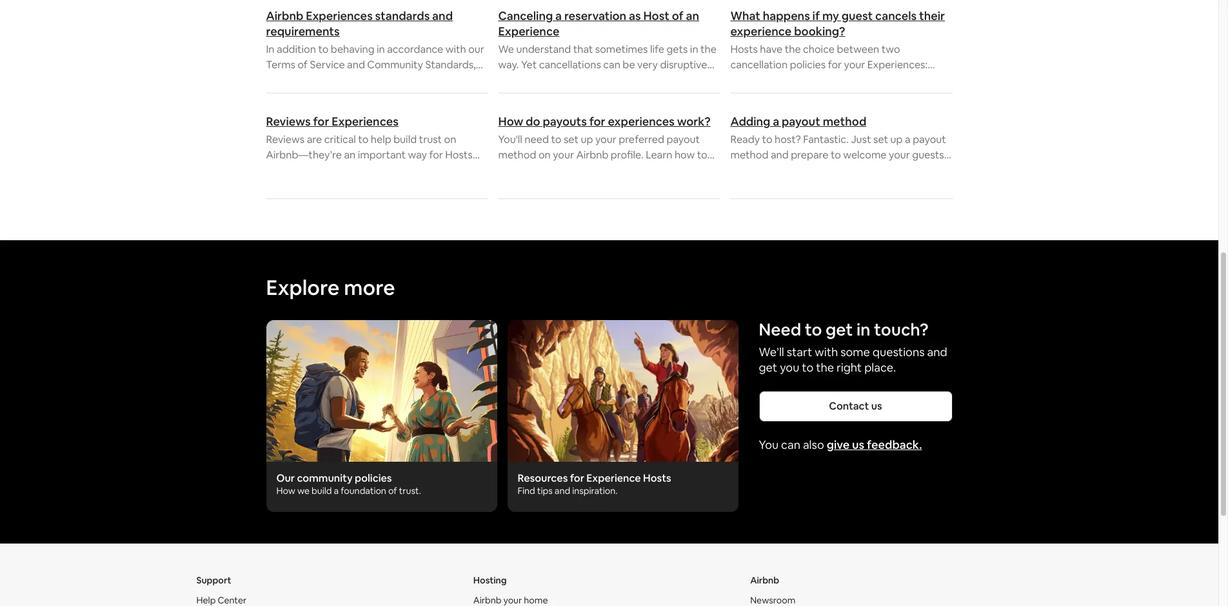 Task type: vqa. For each thing, say whether or not it's contained in the screenshot.
the bottommost HOSTS
yes



Task type: describe. For each thing, give the bounding box(es) containing it.
of inside canceling a reservation as host of an experience we understand that sometimes life gets in the way. yet cancellations can be very disruptive for guests and should be avoided, if possible. i…
[[672, 8, 683, 23]]

out
[[829, 164, 845, 177]]

canceling a reservation as host of an experience we understand that sometimes life gets in the way. yet cancellations can be very disruptive for guests and should be avoided, if possible. i…
[[498, 8, 717, 103]]

contact
[[829, 400, 869, 413]]

profile.
[[611, 148, 644, 162]]

how do payouts for experiences work? link
[[498, 114, 720, 130]]

right
[[837, 361, 862, 375]]

need
[[525, 133, 549, 146]]

0 vertical spatial get
[[826, 319, 853, 341]]

all
[[337, 74, 347, 87]]

set for for
[[564, 133, 579, 146]]

cancellations
[[539, 58, 601, 72]]

learn
[[646, 148, 672, 162]]

booking?
[[794, 24, 845, 39]]

feedback.
[[867, 438, 922, 453]]

explore more
[[266, 275, 395, 301]]

the inside canceling a reservation as host of an experience we understand that sometimes life gets in the way. yet cancellations can be very disruptive for guests and should be avoided, if possible. i…
[[700, 43, 717, 56]]

and right feedback, on the top
[[458, 164, 476, 177]]

are
[[307, 133, 322, 146]]

between
[[837, 43, 879, 56]]

contact us
[[829, 400, 882, 413]]

canceling
[[498, 8, 553, 23]]

policies inside what happens if my guest cancels their experience booking? hosts have the choice between two cancellation policies for your experiences: guests can cancel until 7 days before the experience start tim…
[[790, 58, 826, 72]]

1 reviews from the top
[[266, 114, 311, 129]]

1 horizontal spatial help
[[371, 133, 391, 146]]

touch?
[[874, 319, 929, 341]]

for inside canceling a reservation as host of an experience we understand that sometimes life gets in the way. yet cancellations can be very disruptive for guests and should be avoided, if possible. i…
[[498, 74, 512, 87]]

2 horizontal spatial method
[[823, 114, 866, 129]]

accordance
[[387, 43, 443, 56]]

hosts inside resources for experience hosts find tips and inspiration.
[[643, 472, 671, 486]]

that
[[573, 43, 593, 56]]

you
[[759, 438, 779, 453]]

host?
[[775, 133, 801, 146]]

experience inside resources for experience hosts find tips and inspiration.
[[586, 472, 641, 486]]

two
[[882, 43, 900, 56]]

before
[[873, 74, 905, 87]]

guests
[[730, 74, 764, 87]]

disruptive
[[660, 58, 707, 72]]

if inside canceling a reservation as host of an experience we understand that sometimes life gets in the way. yet cancellations can be very disruptive for guests and should be avoided, if possible. i…
[[659, 74, 666, 87]]

with inside need to get in touch? we'll start with some questions and get you to the right place.
[[815, 345, 838, 360]]

start inside what happens if my guest cancels their experience booking? hosts have the choice between two cancellation policies for your experiences: guests can cancel until 7 days before the experience start tim…
[[786, 89, 808, 103]]

of inside airbnb experiences standards and requirements in addition to behaving in accordance with our terms of service and community standards, which apply to all community members, airbnb experi…
[[298, 58, 308, 72]]

payout up exper…
[[527, 164, 560, 177]]

cancels
[[875, 8, 917, 23]]

experiences inside reviews for experiences reviews are critical to help build trust on airbnb—they're an important way for hosts and guests to give each other feedback, and help our c…
[[332, 114, 398, 129]]

how inside how do payouts for experiences work? you'll need to set up your preferred payout method on your airbnb profile. learn how to add a payout method. the day after you host an exper…
[[498, 114, 523, 129]]

our inside the adding a payout method ready to host? fantastic. just set up a payout method and prepare to welcome your guests. for more info, check out our resource center.
[[847, 164, 863, 177]]

place.
[[864, 361, 896, 375]]

we
[[297, 486, 310, 497]]

method.
[[562, 164, 603, 177]]

resources
[[518, 472, 568, 486]]

very
[[637, 58, 658, 72]]

tim…
[[811, 89, 834, 103]]

for
[[730, 164, 746, 177]]

center.
[[911, 164, 946, 177]]

2 vertical spatial can
[[781, 438, 800, 453]]

i…
[[498, 89, 508, 103]]

for up are
[[313, 114, 329, 129]]

have
[[760, 43, 783, 56]]

experi…
[[300, 89, 337, 103]]

set for method
[[873, 133, 888, 146]]

and inside the adding a payout method ready to host? fantastic. just set up a payout method and prepare to welcome your guests. for more info, check out our resource center.
[[771, 148, 789, 162]]

contact us link
[[759, 391, 952, 422]]

do
[[526, 114, 540, 129]]

on inside reviews for experiences reviews are critical to help build trust on airbnb—they're an important way for hosts and guests to give each other feedback, and help our c…
[[444, 133, 456, 146]]

more inside the adding a payout method ready to host? fantastic. just set up a payout method and prepare to welcome your guests. for more info, check out our resource center.
[[748, 164, 773, 177]]

in
[[266, 43, 274, 56]]

you'll
[[498, 133, 522, 146]]

what
[[730, 8, 760, 23]]

c…
[[307, 179, 320, 193]]

in inside need to get in touch? we'll start with some questions and get you to the right place.
[[856, 319, 870, 341]]

1 vertical spatial us
[[852, 438, 864, 453]]

airbnb experiences standards and requirements link
[[266, 8, 488, 39]]

for up feedback, on the top
[[429, 148, 443, 162]]

standards
[[375, 8, 430, 23]]

and inside canceling a reservation as host of an experience we understand that sometimes life gets in the way. yet cancellations can be very disruptive for guests and should be avoided, if possible. i…
[[548, 74, 566, 87]]

find
[[518, 486, 535, 497]]

adding a payout method ready to host? fantastic. just set up a payout method and prepare to welcome your guests. for more info, check out our resource center.
[[730, 114, 946, 177]]

hosting
[[473, 575, 507, 587]]

payout up how
[[667, 133, 700, 146]]

standards,
[[425, 58, 476, 72]]

host
[[643, 8, 669, 23]]

sometimes
[[595, 43, 648, 56]]

0 horizontal spatial get
[[759, 361, 777, 375]]

if inside what happens if my guest cancels their experience booking? hosts have the choice between two cancellation policies for your experiences: guests can cancel until 7 days before the experience start tim…
[[812, 8, 820, 23]]

how do payouts for experiences work? you'll need to set up your preferred payout method on your airbnb profile. learn how to add a payout method. the day after you host an exper…
[[498, 114, 711, 193]]

method inside how do payouts for experiences work? you'll need to set up your preferred payout method on your airbnb profile. learn how to add a payout method. the day after you host an exper…
[[498, 148, 536, 162]]

experience
[[730, 24, 792, 39]]

how
[[675, 148, 695, 162]]

our community policies how we build a foundation of trust.
[[276, 472, 421, 497]]

prepare
[[791, 148, 828, 162]]

canceling a reservation as host of an experience link
[[498, 8, 720, 39]]

airbnb experiences standards and requirements in addition to behaving in accordance with our terms of service and community standards, which apply to all community members, airbnb experi…
[[266, 8, 484, 103]]

community
[[367, 58, 423, 72]]

tips
[[537, 486, 553, 497]]

an inside canceling a reservation as host of an experience we understand that sometimes life gets in the way. yet cancellations can be very disruptive for guests and should be avoided, if possible. i…
[[686, 8, 699, 23]]

the down experiences:
[[908, 74, 924, 87]]

also
[[803, 438, 824, 453]]

your inside the adding a payout method ready to host? fantastic. just set up a payout method and prepare to welcome your guests. for more info, check out our resource center.
[[889, 148, 910, 162]]

an inside reviews for experiences reviews are critical to help build trust on airbnb—they're an important way for hosts and guests to give each other feedback, and help our c…
[[344, 148, 356, 162]]

behaving
[[331, 43, 374, 56]]

which
[[266, 74, 294, 87]]

requirements
[[266, 24, 340, 39]]

my
[[822, 8, 839, 23]]

give us feedback. link
[[827, 438, 922, 453]]

questions
[[873, 345, 925, 360]]

we'll
[[759, 345, 784, 360]]

we
[[498, 43, 514, 56]]

inspiration.
[[572, 486, 618, 497]]

0 horizontal spatial help
[[266, 179, 287, 193]]

1 horizontal spatial give
[[827, 438, 850, 453]]

avoided,
[[617, 74, 657, 87]]

hosts inside reviews for experiences reviews are critical to help build trust on airbnb—they're an important way for hosts and guests to give each other feedback, and help our c…
[[445, 148, 473, 162]]

payout up "host?"
[[782, 114, 820, 129]]

hosts inside what happens if my guest cancels their experience booking? hosts have the choice between two cancellation policies for your experiences: guests can cancel until 7 days before the experience start tim…
[[730, 43, 758, 56]]

guest
[[842, 8, 873, 23]]

0 vertical spatial us
[[871, 400, 882, 413]]

service
[[310, 58, 345, 72]]

support
[[196, 575, 231, 587]]

after
[[645, 164, 668, 177]]



Task type: locate. For each thing, give the bounding box(es) containing it.
your inside what happens if my guest cancels their experience booking? hosts have the choice between two cancellation policies for your experiences: guests can cancel until 7 days before the experience start tim…
[[844, 58, 865, 72]]

0 horizontal spatial of
[[298, 58, 308, 72]]

1 horizontal spatial get
[[826, 319, 853, 341]]

critical
[[324, 133, 356, 146]]

community right the our
[[297, 472, 353, 486]]

with up right
[[815, 345, 838, 360]]

how
[[498, 114, 523, 129], [276, 486, 295, 497]]

work?
[[677, 114, 711, 129]]

foundation
[[341, 486, 386, 497]]

for right resources
[[570, 472, 584, 486]]

set right "just"
[[873, 133, 888, 146]]

payouts
[[543, 114, 587, 129]]

method up "just"
[[823, 114, 866, 129]]

1 horizontal spatial of
[[388, 486, 397, 497]]

2 vertical spatial of
[[388, 486, 397, 497]]

1 horizontal spatial an
[[498, 179, 510, 193]]

and inside resources for experience hosts find tips and inspiration.
[[555, 486, 570, 497]]

0 horizontal spatial set
[[564, 133, 579, 146]]

2 horizontal spatial hosts
[[730, 43, 758, 56]]

1 vertical spatial with
[[815, 345, 838, 360]]

a
[[555, 8, 562, 23], [773, 114, 779, 129], [905, 133, 910, 146], [519, 164, 524, 177], [334, 486, 339, 497]]

0 vertical spatial build
[[394, 133, 417, 146]]

you down we'll
[[780, 361, 799, 375]]

a right canceling
[[555, 8, 562, 23]]

can inside canceling a reservation as host of an experience we understand that sometimes life gets in the way. yet cancellations can be very disruptive for guests and should be avoided, if possible. i…
[[603, 58, 620, 72]]

as
[[629, 8, 641, 23]]

1 vertical spatial get
[[759, 361, 777, 375]]

guests down yet
[[514, 74, 546, 87]]

up inside how do payouts for experiences work? you'll need to set up your preferred payout method on your airbnb profile. learn how to add a payout method. the day after you host an exper…
[[581, 133, 593, 146]]

days
[[849, 74, 871, 87]]

give left the each
[[333, 164, 353, 177]]

our left we
[[468, 43, 484, 56]]

for up i…
[[498, 74, 512, 87]]

should
[[569, 74, 600, 87]]

and
[[432, 8, 453, 23], [347, 58, 365, 72], [548, 74, 566, 87], [771, 148, 789, 162], [266, 164, 284, 177], [458, 164, 476, 177], [927, 345, 947, 360], [555, 486, 570, 497]]

your up method.
[[553, 148, 574, 162]]

their
[[919, 8, 945, 23]]

0 vertical spatial help
[[371, 133, 391, 146]]

of right the host at the top of page
[[672, 8, 683, 23]]

and up info, at top right
[[771, 148, 789, 162]]

1 up from the left
[[581, 133, 593, 146]]

guests.
[[912, 148, 946, 162]]

0 horizontal spatial on
[[444, 133, 456, 146]]

check
[[798, 164, 826, 177]]

1 vertical spatial build
[[312, 486, 332, 497]]

terms
[[266, 58, 295, 72]]

your up resource
[[889, 148, 910, 162]]

add
[[498, 164, 517, 177]]

1 horizontal spatial be
[[623, 58, 635, 72]]

build right we
[[312, 486, 332, 497]]

each
[[355, 164, 378, 177]]

0 horizontal spatial more
[[344, 275, 395, 301]]

up for method
[[890, 133, 903, 146]]

0 horizontal spatial method
[[498, 148, 536, 162]]

experiences up behaving
[[306, 8, 373, 23]]

for
[[828, 58, 842, 72], [498, 74, 512, 87], [313, 114, 329, 129], [589, 114, 605, 129], [429, 148, 443, 162], [570, 472, 584, 486]]

our right out
[[847, 164, 863, 177]]

community down community
[[350, 74, 404, 87]]

1 horizontal spatial if
[[812, 8, 820, 23]]

0 vertical spatial start
[[786, 89, 808, 103]]

need
[[759, 319, 801, 341]]

1 vertical spatial can
[[766, 74, 783, 87]]

your down how do payouts for experiences work? link
[[595, 133, 616, 146]]

how inside our community policies how we build a foundation of trust.
[[276, 486, 295, 497]]

2 vertical spatial experience
[[586, 472, 641, 486]]

2 vertical spatial hosts
[[643, 472, 671, 486]]

if
[[812, 8, 820, 23], [659, 74, 666, 87]]

what happens if my guest cancels their experience booking? link
[[730, 8, 952, 39]]

and inside need to get in touch? we'll start with some questions and get you to the right place.
[[927, 345, 947, 360]]

0 vertical spatial experiences
[[306, 8, 373, 23]]

to
[[318, 43, 329, 56], [325, 74, 335, 87], [358, 133, 369, 146], [551, 133, 561, 146], [762, 133, 772, 146], [697, 148, 707, 162], [831, 148, 841, 162], [320, 164, 331, 177], [805, 319, 822, 341], [802, 361, 813, 375]]

choice
[[803, 43, 835, 56]]

can down cancellation
[[766, 74, 783, 87]]

up up resource
[[890, 133, 903, 146]]

1 vertical spatial you
[[780, 361, 799, 375]]

1 horizontal spatial method
[[730, 148, 768, 162]]

get
[[826, 319, 853, 341], [759, 361, 777, 375]]

airbnb inside how do payouts for experiences work? you'll need to set up your preferred payout method on your airbnb profile. learn how to add a payout method. the day after you host an exper…
[[576, 148, 608, 162]]

1 set from the left
[[564, 133, 579, 146]]

payout
[[782, 114, 820, 129], [667, 133, 700, 146], [913, 133, 946, 146], [527, 164, 560, 177]]

be down "sometimes"
[[623, 58, 635, 72]]

0 vertical spatial can
[[603, 58, 620, 72]]

experience
[[498, 24, 559, 39], [730, 89, 783, 103], [586, 472, 641, 486]]

1 vertical spatial of
[[298, 58, 308, 72]]

2 vertical spatial our
[[289, 179, 305, 193]]

build up way
[[394, 133, 417, 146]]

0 vertical spatial experience
[[498, 24, 559, 39]]

0 horizontal spatial give
[[333, 164, 353, 177]]

1 vertical spatial experiences
[[332, 114, 398, 129]]

7
[[841, 74, 847, 87]]

trust
[[419, 133, 442, 146]]

members,
[[406, 74, 454, 87]]

for inside resources for experience hosts find tips and inspiration.
[[570, 472, 584, 486]]

understand
[[516, 43, 571, 56]]

0 vertical spatial community
[[350, 74, 404, 87]]

guests down airbnb—they're
[[286, 164, 318, 177]]

start down cancel
[[786, 89, 808, 103]]

reviews up are
[[266, 114, 311, 129]]

1 horizontal spatial policies
[[790, 58, 826, 72]]

for inside what happens if my guest cancels their experience booking? hosts have the choice between two cancellation policies for your experiences: guests can cancel until 7 days before the experience start tim…
[[828, 58, 842, 72]]

an down critical at the top left of the page
[[344, 148, 356, 162]]

0 vertical spatial more
[[748, 164, 773, 177]]

0 horizontal spatial us
[[852, 438, 864, 453]]

0 vertical spatial hosts
[[730, 43, 758, 56]]

2 horizontal spatial our
[[847, 164, 863, 177]]

experiences:
[[867, 58, 928, 72]]

for inside how do payouts for experiences work? you'll need to set up your preferred payout method on your airbnb profile. learn how to add a payout method. the day after you host an exper…
[[589, 114, 605, 129]]

1 vertical spatial experience
[[730, 89, 783, 103]]

trust.
[[399, 486, 421, 497]]

an inside how do payouts for experiences work? you'll need to set up your preferred payout method on your airbnb profile. learn how to add a payout method. the day after you host an exper…
[[498, 179, 510, 193]]

1 vertical spatial an
[[344, 148, 356, 162]]

up for for
[[581, 133, 593, 146]]

get up some
[[826, 319, 853, 341]]

a inside our community policies how we build a foundation of trust.
[[334, 486, 339, 497]]

guests inside reviews for experiences reviews are critical to help build trust on airbnb—they're an important way for hosts and guests to give each other feedback, and help our c…
[[286, 164, 318, 177]]

1 horizontal spatial hosts
[[643, 472, 671, 486]]

1 horizontal spatial guests
[[514, 74, 546, 87]]

0 vertical spatial be
[[623, 58, 635, 72]]

hosts up feedback, on the top
[[445, 148, 473, 162]]

us right contact
[[871, 400, 882, 413]]

your
[[844, 58, 865, 72], [595, 133, 616, 146], [553, 148, 574, 162], [889, 148, 910, 162]]

feedback,
[[408, 164, 456, 177]]

0 vertical spatial give
[[333, 164, 353, 177]]

build inside reviews for experiences reviews are critical to help build trust on airbnb—they're an important way for hosts and guests to give each other feedback, and help our c…
[[394, 133, 417, 146]]

build inside our community policies how we build a foundation of trust.
[[312, 486, 332, 497]]

in up some
[[856, 319, 870, 341]]

hosts right the inspiration.
[[643, 472, 671, 486]]

more
[[748, 164, 773, 177], [344, 275, 395, 301]]

the inside need to get in touch? we'll start with some questions and get you to the right place.
[[816, 361, 834, 375]]

fantastic.
[[803, 133, 849, 146]]

2 reviews from the top
[[266, 133, 305, 146]]

on inside how do payouts for experiences work? you'll need to set up your preferred payout method on your airbnb profile. learn how to add a payout method. the day after you host an exper…
[[538, 148, 551, 162]]

and down behaving
[[347, 58, 365, 72]]

1 horizontal spatial in
[[690, 43, 698, 56]]

set down payouts
[[564, 133, 579, 146]]

the left right
[[816, 361, 834, 375]]

can inside what happens if my guest cancels their experience booking? hosts have the choice between two cancellation policies for your experiences: guests can cancel until 7 days before the experience start tim…
[[766, 74, 783, 87]]

apply
[[296, 74, 322, 87]]

you inside how do payouts for experiences work? you'll need to set up your preferred payout method on your airbnb profile. learn how to add a payout method. the day after you host an exper…
[[670, 164, 688, 177]]

start inside need to get in touch? we'll start with some questions and get you to the right place.
[[787, 345, 812, 360]]

the up disruptive
[[700, 43, 717, 56]]

for up until
[[828, 58, 842, 72]]

can
[[603, 58, 620, 72], [766, 74, 783, 87], [781, 438, 800, 453]]

with inside airbnb experiences standards and requirements in addition to behaving in accordance with our terms of service and community standards, which apply to all community members, airbnb experi…
[[445, 43, 466, 56]]

1 horizontal spatial how
[[498, 114, 523, 129]]

1 horizontal spatial up
[[890, 133, 903, 146]]

0 vertical spatial guests
[[514, 74, 546, 87]]

0 horizontal spatial experience
[[498, 24, 559, 39]]

explore
[[266, 275, 340, 301]]

of inside our community policies how we build a foundation of trust.
[[388, 486, 397, 497]]

1 vertical spatial give
[[827, 438, 850, 453]]

you inside need to get in touch? we'll start with some questions and get you to the right place.
[[780, 361, 799, 375]]

if right avoided,
[[659, 74, 666, 87]]

1 horizontal spatial you
[[780, 361, 799, 375]]

0 vertical spatial policies
[[790, 58, 826, 72]]

how left we
[[276, 486, 295, 497]]

1 horizontal spatial with
[[815, 345, 838, 360]]

1 vertical spatial hosts
[[445, 148, 473, 162]]

a inside canceling a reservation as host of an experience we understand that sometimes life gets in the way. yet cancellations can be very disruptive for guests and should be avoided, if possible. i…
[[555, 8, 562, 23]]

an right the host at the top of page
[[686, 8, 699, 23]]

and down airbnb—they're
[[266, 164, 284, 177]]

a inside how do payouts for experiences work? you'll need to set up your preferred payout method on your airbnb profile. learn how to add a payout method. the day after you host an exper…
[[519, 164, 524, 177]]

1 vertical spatial more
[[344, 275, 395, 301]]

how up you'll
[[498, 114, 523, 129]]

way.
[[498, 58, 519, 72]]

1 vertical spatial reviews
[[266, 133, 305, 146]]

2 horizontal spatial of
[[672, 8, 683, 23]]

in
[[377, 43, 385, 56], [690, 43, 698, 56], [856, 319, 870, 341]]

0 horizontal spatial guests
[[286, 164, 318, 177]]

you down how
[[670, 164, 688, 177]]

start right we'll
[[787, 345, 812, 360]]

0 horizontal spatial if
[[659, 74, 666, 87]]

set inside the adding a payout method ready to host? fantastic. just set up a payout method and prepare to welcome your guests. for more info, check out our resource center.
[[873, 133, 888, 146]]

1 horizontal spatial on
[[538, 148, 551, 162]]

0 vertical spatial you
[[670, 164, 688, 177]]

0 horizontal spatial build
[[312, 486, 332, 497]]

community inside our community policies how we build a foundation of trust.
[[297, 472, 353, 486]]

your down between
[[844, 58, 865, 72]]

build
[[394, 133, 417, 146], [312, 486, 332, 497]]

payout up guests. at the top right
[[913, 133, 946, 146]]

for right payouts
[[589, 114, 605, 129]]

0 horizontal spatial an
[[344, 148, 356, 162]]

an down add
[[498, 179, 510, 193]]

in inside canceling a reservation as host of an experience we understand that sometimes life gets in the way. yet cancellations can be very disruptive for guests and should be avoided, if possible. i…
[[690, 43, 698, 56]]

a up resource
[[905, 133, 910, 146]]

resources for experience hosts find tips and inspiration.
[[518, 472, 671, 497]]

can down "sometimes"
[[603, 58, 620, 72]]

on right trust
[[444, 133, 456, 146]]

0 horizontal spatial our
[[289, 179, 305, 193]]

a right add
[[519, 164, 524, 177]]

experience inside what happens if my guest cancels their experience booking? hosts have the choice between two cancellation policies for your experiences: guests can cancel until 7 days before the experience start tim…
[[730, 89, 783, 103]]

adding
[[730, 114, 770, 129]]

with up "standards," on the top
[[445, 43, 466, 56]]

0 vertical spatial on
[[444, 133, 456, 146]]

policies up cancel
[[790, 58, 826, 72]]

0 vertical spatial our
[[468, 43, 484, 56]]

0 horizontal spatial you
[[670, 164, 688, 177]]

1 vertical spatial community
[[297, 472, 353, 486]]

in inside airbnb experiences standards and requirements in addition to behaving in accordance with our terms of service and community standards, which apply to all community members, airbnb experi…
[[377, 43, 385, 56]]

preferred
[[619, 133, 664, 146]]

1 vertical spatial policies
[[355, 472, 392, 486]]

give right also
[[827, 438, 850, 453]]

adding a payout method link
[[730, 114, 952, 130]]

hosts
[[730, 43, 758, 56], [445, 148, 473, 162], [643, 472, 671, 486]]

0 horizontal spatial hosts
[[445, 148, 473, 162]]

0 vertical spatial how
[[498, 114, 523, 129]]

up down how do payouts for experiences work? link
[[581, 133, 593, 146]]

0 vertical spatial with
[[445, 43, 466, 56]]

addition
[[277, 43, 316, 56]]

guests inside canceling a reservation as host of an experience we understand that sometimes life gets in the way. yet cancellations can be very disruptive for guests and should be avoided, if possible. i…
[[514, 74, 546, 87]]

community inside airbnb experiences standards and requirements in addition to behaving in accordance with our terms of service and community standards, which apply to all community members, airbnb experi…
[[350, 74, 404, 87]]

can right the "you"
[[781, 438, 800, 453]]

0 horizontal spatial policies
[[355, 472, 392, 486]]

us left feedback.
[[852, 438, 864, 453]]

1 vertical spatial how
[[276, 486, 295, 497]]

the
[[605, 164, 623, 177]]

2 horizontal spatial in
[[856, 319, 870, 341]]

hosts up cancellation
[[730, 43, 758, 56]]

info,
[[775, 164, 796, 177]]

up inside the adding a payout method ready to host? fantastic. just set up a payout method and prepare to welcome your guests. for more info, check out our resource center.
[[890, 133, 903, 146]]

0 horizontal spatial how
[[276, 486, 295, 497]]

in up community
[[377, 43, 385, 56]]

the right the have
[[785, 43, 801, 56]]

1 horizontal spatial us
[[871, 400, 882, 413]]

way
[[408, 148, 427, 162]]

and right standards
[[432, 8, 453, 23]]

if left my
[[812, 8, 820, 23]]

host
[[690, 164, 711, 177]]

cancellation
[[730, 58, 788, 72]]

in right gets
[[690, 43, 698, 56]]

0 horizontal spatial be
[[602, 74, 615, 87]]

1 horizontal spatial experience
[[586, 472, 641, 486]]

1 horizontal spatial our
[[468, 43, 484, 56]]

happens
[[763, 8, 810, 23]]

1 vertical spatial guests
[[286, 164, 318, 177]]

start
[[786, 89, 808, 103], [787, 345, 812, 360]]

and down cancellations in the top left of the page
[[548, 74, 566, 87]]

1 vertical spatial be
[[602, 74, 615, 87]]

experiences inside airbnb experiences standards and requirements in addition to behaving in accordance with our terms of service and community standards, which apply to all community members, airbnb experi…
[[306, 8, 373, 23]]

2 up from the left
[[890, 133, 903, 146]]

a left foundation
[[334, 486, 339, 497]]

on down need
[[538, 148, 551, 162]]

and right the tips
[[555, 486, 570, 497]]

2 horizontal spatial an
[[686, 8, 699, 23]]

our left c…
[[289, 179, 305, 193]]

our inside airbnb experiences standards and requirements in addition to behaving in accordance with our terms of service and community standards, which apply to all community members, airbnb experi…
[[468, 43, 484, 56]]

be right should
[[602, 74, 615, 87]]

method down ready
[[730, 148, 768, 162]]

and right questions
[[927, 345, 947, 360]]

give inside reviews for experiences reviews are critical to help build trust on airbnb—they're an important way for hosts and guests to give each other feedback, and help our c…
[[333, 164, 353, 177]]

1 horizontal spatial set
[[873, 133, 888, 146]]

set
[[564, 133, 579, 146], [873, 133, 888, 146]]

0 vertical spatial if
[[812, 8, 820, 23]]

1 vertical spatial start
[[787, 345, 812, 360]]

of down addition
[[298, 58, 308, 72]]

other
[[380, 164, 406, 177]]

method down you'll
[[498, 148, 536, 162]]

help up important
[[371, 133, 391, 146]]

until
[[819, 74, 839, 87]]

2 vertical spatial an
[[498, 179, 510, 193]]

experiences up critical at the top left of the page
[[332, 114, 398, 129]]

be
[[623, 58, 635, 72], [602, 74, 615, 87]]

1 vertical spatial if
[[659, 74, 666, 87]]

2 set from the left
[[873, 133, 888, 146]]

1 vertical spatial our
[[847, 164, 863, 177]]

1 vertical spatial help
[[266, 179, 287, 193]]

a up "host?"
[[773, 114, 779, 129]]

important
[[358, 148, 406, 162]]

0 horizontal spatial up
[[581, 133, 593, 146]]

policies inside our community policies how we build a foundation of trust.
[[355, 472, 392, 486]]

reviews up airbnb—they're
[[266, 133, 305, 146]]

help
[[371, 133, 391, 146], [266, 179, 287, 193]]

of left "trust."
[[388, 486, 397, 497]]

experience inside canceling a reservation as host of an experience we understand that sometimes life gets in the way. yet cancellations can be very disruptive for guests and should be avoided, if possible. i…
[[498, 24, 559, 39]]

our inside reviews for experiences reviews are critical to help build trust on airbnb—they're an important way for hosts and guests to give each other feedback, and help our c…
[[289, 179, 305, 193]]

policies left "trust."
[[355, 472, 392, 486]]

you
[[670, 164, 688, 177], [780, 361, 799, 375]]

0 vertical spatial an
[[686, 8, 699, 23]]

2 horizontal spatial experience
[[730, 89, 783, 103]]

what happens if my guest cancels their experience booking? hosts have the choice between two cancellation policies for your experiences: guests can cancel until 7 days before the experience start tim…
[[730, 8, 945, 103]]

resource
[[865, 164, 909, 177]]

set inside how do payouts for experiences work? you'll need to set up your preferred payout method on your airbnb profile. learn how to add a payout method. the day after you host an exper…
[[564, 133, 579, 146]]

help left c…
[[266, 179, 287, 193]]

exper…
[[512, 179, 546, 193]]

get down we'll
[[759, 361, 777, 375]]



